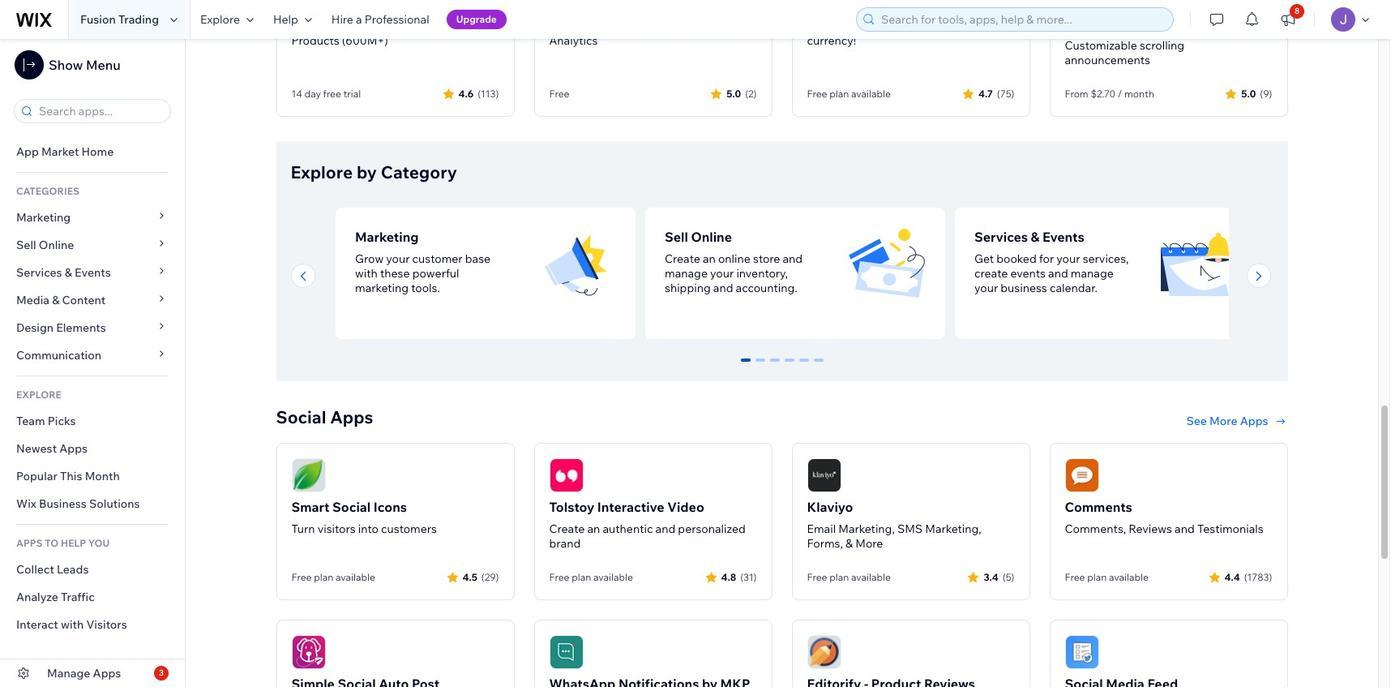 Task type: vqa. For each thing, say whether or not it's contained in the screenshot.
THE UPTIME & SECURITY link
no



Task type: locate. For each thing, give the bounding box(es) containing it.
picks
[[48, 414, 76, 428]]

1 vertical spatial get
[[975, 251, 994, 266]]

products
[[292, 33, 340, 48]]

0 vertical spatial create
[[665, 251, 700, 266]]

1 vertical spatial with
[[355, 266, 377, 280]]

1 vertical spatial show
[[49, 57, 83, 73]]

month
[[1125, 88, 1155, 100]]

& for services & events get booked for your services, create events and manage your business calendar.
[[1031, 228, 1040, 245]]

in
[[901, 18, 910, 33]]

available for comments
[[1110, 571, 1149, 583]]

plan for comments
[[1088, 571, 1107, 583]]

1 vertical spatial marketing
[[355, 228, 419, 245]]

icons
[[374, 499, 407, 515]]

free down analytics
[[550, 88, 570, 100]]

0 horizontal spatial manage
[[665, 266, 708, 280]]

free for comments
[[1065, 571, 1086, 583]]

&
[[1031, 228, 1040, 245], [65, 265, 72, 280], [52, 293, 60, 307], [846, 536, 853, 550]]

create up shipping
[[665, 251, 700, 266]]

show left menu
[[49, 57, 83, 73]]

free plan available down the comments,
[[1065, 571, 1149, 583]]

more
[[1210, 413, 1238, 428], [856, 536, 884, 550]]

from
[[1065, 88, 1089, 100]]

plan
[[830, 88, 849, 100], [314, 571, 334, 583], [572, 571, 592, 583], [830, 571, 849, 583], [1088, 571, 1107, 583]]

2 horizontal spatial with
[[686, 18, 708, 33]]

events inside sidebar element
[[75, 265, 111, 280]]

0 1 2 3 4 5
[[742, 358, 823, 374]]

services,
[[1083, 251, 1129, 266]]

& inside services & events link
[[65, 265, 72, 280]]

and down video
[[656, 521, 676, 536]]

explore left by
[[291, 161, 353, 182]]

2 vertical spatial with
[[61, 617, 84, 632]]

0 horizontal spatial marketing
[[16, 210, 71, 225]]

more right see at the bottom of page
[[1210, 413, 1238, 428]]

0 horizontal spatial explore
[[200, 12, 240, 27]]

free plan available for smart social icons
[[292, 571, 375, 583]]

1 vertical spatial explore
[[291, 161, 353, 182]]

store
[[753, 251, 780, 266]]

free down brand
[[550, 571, 570, 583]]

0 horizontal spatial sell
[[16, 238, 36, 252]]

explore left help
[[200, 12, 240, 27]]

sell inside 'link'
[[16, 238, 36, 252]]

1 horizontal spatial explore
[[291, 161, 353, 182]]

& right media
[[52, 293, 60, 307]]

1 horizontal spatial more
[[1210, 413, 1238, 428]]

0 vertical spatial events
[[1043, 228, 1085, 245]]

plan down brand
[[572, 571, 592, 583]]

4.7 (75)
[[979, 88, 1015, 100]]

see
[[1187, 413, 1208, 428]]

show your prices in your customer's currency!
[[807, 18, 997, 48]]

free
[[550, 88, 570, 100], [807, 88, 828, 100], [292, 571, 312, 583], [550, 571, 570, 583], [807, 571, 828, 583], [1065, 571, 1086, 583]]

marketing down categories
[[16, 210, 71, 225]]

your right grow
[[386, 251, 410, 266]]

social inside the smart social icons turn visitors into customers
[[333, 499, 371, 515]]

collect leads
[[16, 562, 89, 577]]

0 horizontal spatial create
[[550, 521, 585, 536]]

(9)
[[1261, 88, 1273, 100]]

1 vertical spatial an
[[588, 521, 600, 536]]

Search for tools, apps, help & more... field
[[877, 8, 1169, 31]]

manage inside sell online create an online store and manage your inventory, shipping and accounting.
[[665, 266, 708, 280]]

services up booked
[[975, 228, 1028, 245]]

manage apps
[[47, 666, 121, 681]]

5.0 for get insights, drive results with twik analytics
[[727, 88, 742, 100]]

and right events
[[1048, 266, 1068, 280]]

this
[[60, 469, 82, 483]]

services inside sidebar element
[[16, 265, 62, 280]]

business
[[39, 496, 87, 511]]

explore
[[16, 389, 62, 401]]

0 horizontal spatial show
[[49, 57, 83, 73]]

1 vertical spatial create
[[550, 521, 585, 536]]

elements
[[56, 320, 106, 335]]

create
[[975, 266, 1008, 280]]

free plan available for tolstoy interactive video
[[550, 571, 633, 583]]

1 horizontal spatial marketing,
[[926, 521, 982, 536]]

wix business solutions
[[16, 496, 140, 511]]

wix business solutions link
[[0, 490, 185, 518]]

0 vertical spatial explore
[[200, 12, 240, 27]]

5
[[815, 358, 823, 374]]

your left prices
[[840, 18, 863, 33]]

create
[[665, 251, 700, 266], [550, 521, 585, 536]]

5.0 for customizable scrolling announcements
[[1242, 88, 1257, 100]]

1 horizontal spatial 5.0
[[1242, 88, 1257, 100]]

0 horizontal spatial marketing,
[[839, 521, 895, 536]]

0 horizontal spatial social
[[276, 406, 326, 427]]

by
[[357, 161, 377, 182]]

(29)
[[482, 571, 499, 583]]

menu
[[86, 57, 121, 73]]

events up media & content link
[[75, 265, 111, 280]]

sell up services & events
[[16, 238, 36, 252]]

free down the comments,
[[1065, 571, 1086, 583]]

interact with visitors
[[16, 617, 127, 632]]

services down sell online on the left top of the page
[[16, 265, 62, 280]]

sell
[[665, 228, 688, 245], [16, 238, 36, 252]]

insights,
[[572, 18, 616, 33]]

interact
[[16, 617, 58, 632]]

apps
[[16, 537, 43, 549]]

an inside sell online create an online store and manage your inventory, shipping and accounting.
[[703, 251, 716, 266]]

with
[[686, 18, 708, 33], [355, 266, 377, 280], [61, 617, 84, 632]]

available for tolstoy interactive video
[[594, 571, 633, 583]]

free for tolstoy interactive video
[[550, 571, 570, 583]]

home
[[82, 144, 114, 159]]

1 horizontal spatial 3
[[786, 358, 793, 374]]

0 horizontal spatial 5.0
[[727, 88, 742, 100]]

available down the klaviyo email marketing, sms marketing, forms, & more
[[852, 571, 891, 583]]

/
[[1118, 88, 1123, 100]]

1 horizontal spatial marketing
[[355, 228, 419, 245]]

& inside media & content link
[[52, 293, 60, 307]]

1 horizontal spatial services
[[975, 228, 1028, 245]]

0 horizontal spatial more
[[856, 536, 884, 550]]

marketing
[[16, 210, 71, 225], [355, 228, 419, 245]]

currency!
[[807, 33, 857, 48]]

1 5.0 from the left
[[727, 88, 742, 100]]

design elements link
[[0, 314, 185, 341]]

1 horizontal spatial show
[[807, 18, 837, 33]]

show for show menu
[[49, 57, 83, 73]]

& up for
[[1031, 228, 1040, 245]]

available down authentic
[[594, 571, 633, 583]]

manage
[[665, 266, 708, 280], [1071, 266, 1114, 280]]

available down 'reviews'
[[1110, 571, 1149, 583]]

show menu
[[49, 57, 121, 73]]

marketing up grow
[[355, 228, 419, 245]]

0 vertical spatial social
[[276, 406, 326, 427]]

services inside services & events get booked for your services, create events and manage your business calendar.
[[975, 228, 1028, 245]]

online up services & events
[[39, 238, 74, 252]]

free plan available
[[807, 88, 891, 100], [292, 571, 375, 583], [550, 571, 633, 583], [807, 571, 891, 583], [1065, 571, 1149, 583]]

social up "visitors"
[[333, 499, 371, 515]]

and right find
[[317, 18, 337, 33]]

create inside tolstoy interactive video create an authentic and personalized brand
[[550, 521, 585, 536]]

marketing, down klaviyo
[[839, 521, 895, 536]]

editorify ‑ product reviews icon image
[[807, 635, 842, 669]]

show inside show your prices in your customer's currency!
[[807, 18, 837, 33]]

4.5 (29)
[[463, 571, 499, 583]]

& inside the klaviyo email marketing, sms marketing, forms, & more
[[846, 536, 853, 550]]

with inside marketing grow your customer base with these powerful marketing tools.
[[355, 266, 377, 280]]

sell inside sell online create an online store and manage your inventory, shipping and accounting.
[[665, 228, 688, 245]]

import
[[340, 18, 376, 33]]

get left "insights,"
[[550, 18, 569, 33]]

your inside marketing grow your customer base with these powerful marketing tools.
[[386, 251, 410, 266]]

wix
[[16, 496, 36, 511]]

plan for smart social icons
[[314, 571, 334, 583]]

manage right for
[[1071, 266, 1114, 280]]

category
[[381, 161, 457, 182]]

events up for
[[1043, 228, 1085, 245]]

0 horizontal spatial get
[[550, 18, 569, 33]]

1 vertical spatial more
[[856, 536, 884, 550]]

marketing inside marketing grow your customer base with these powerful marketing tools.
[[355, 228, 419, 245]]

social up 'smart social icons icon'
[[276, 406, 326, 427]]

0 vertical spatial with
[[686, 18, 708, 33]]

manage inside services & events get booked for your services, create events and manage your business calendar.
[[1071, 266, 1114, 280]]

& inside services & events get booked for your services, create events and manage your business calendar.
[[1031, 228, 1040, 245]]

free plan available down "visitors"
[[292, 571, 375, 583]]

manage left the online
[[665, 266, 708, 280]]

apps for social apps
[[330, 406, 373, 427]]

marketing for marketing
[[16, 210, 71, 225]]

free down forms,
[[807, 571, 828, 583]]

show left prices
[[807, 18, 837, 33]]

online inside 'link'
[[39, 238, 74, 252]]

with inside sidebar element
[[61, 617, 84, 632]]

& right forms,
[[846, 536, 853, 550]]

your
[[840, 18, 863, 33], [913, 18, 936, 33], [386, 251, 410, 266], [1057, 251, 1080, 266], [710, 266, 734, 280], [975, 280, 998, 295]]

show
[[807, 18, 837, 33], [49, 57, 83, 73]]

1 horizontal spatial create
[[665, 251, 700, 266]]

available down into
[[336, 571, 375, 583]]

authentic
[[603, 521, 653, 536]]

services & events link
[[0, 259, 185, 286]]

online inside sell online create an online store and manage your inventory, shipping and accounting.
[[691, 228, 732, 245]]

free
[[323, 88, 341, 100]]

plan down the comments,
[[1088, 571, 1107, 583]]

create down tolstoy
[[550, 521, 585, 536]]

1 horizontal spatial events
[[1043, 228, 1085, 245]]

inventory,
[[736, 266, 788, 280]]

an left the online
[[703, 251, 716, 266]]

0 vertical spatial marketing
[[16, 210, 71, 225]]

0 vertical spatial show
[[807, 18, 837, 33]]

0 vertical spatial get
[[550, 18, 569, 33]]

1 horizontal spatial manage
[[1071, 266, 1114, 280]]

0 horizontal spatial services
[[16, 265, 62, 280]]

& up the media & content
[[65, 265, 72, 280]]

1 vertical spatial services
[[16, 265, 62, 280]]

and down the online
[[713, 280, 733, 295]]

plan for tolstoy interactive video
[[572, 571, 592, 583]]

an down tolstoy
[[588, 521, 600, 536]]

1 horizontal spatial with
[[355, 266, 377, 280]]

with left the "twik"
[[686, 18, 708, 33]]

3.4
[[984, 571, 999, 583]]

0 vertical spatial an
[[703, 251, 716, 266]]

show inside 'button'
[[49, 57, 83, 73]]

1 vertical spatial social
[[333, 499, 371, 515]]

online up the online
[[691, 228, 732, 245]]

marketing, right sms
[[926, 521, 982, 536]]

collect
[[16, 562, 54, 577]]

media & content link
[[0, 286, 185, 314]]

8 button
[[1271, 0, 1307, 39]]

5.0 left (2)
[[727, 88, 742, 100]]

team
[[16, 414, 45, 428]]

plan for klaviyo
[[830, 571, 849, 583]]

apps for newest apps
[[59, 441, 88, 456]]

comments icon image
[[1065, 458, 1099, 492]]

3 left the "4"
[[786, 358, 793, 374]]

free plan available down forms,
[[807, 571, 891, 583]]

personalized
[[678, 521, 746, 536]]

and inside services & events get booked for your services, create events and manage your business calendar.
[[1048, 266, 1068, 280]]

get left booked
[[975, 251, 994, 266]]

plan down forms,
[[830, 571, 849, 583]]

3 right manage apps
[[159, 668, 164, 678]]

an
[[703, 251, 716, 266], [588, 521, 600, 536]]

visitors
[[86, 617, 127, 632]]

5.0
[[727, 88, 742, 100], [1242, 88, 1257, 100]]

2 5.0 from the left
[[1242, 88, 1257, 100]]

available
[[852, 88, 891, 100], [336, 571, 375, 583], [594, 571, 633, 583], [852, 571, 891, 583], [1110, 571, 1149, 583]]

1 vertical spatial events
[[75, 265, 111, 280]]

1 horizontal spatial an
[[703, 251, 716, 266]]

your right for
[[1057, 251, 1080, 266]]

1 vertical spatial 3
[[159, 668, 164, 678]]

free down turn
[[292, 571, 312, 583]]

2 manage from the left
[[1071, 266, 1114, 280]]

testimonials
[[1198, 521, 1264, 536]]

marketing inside sidebar element
[[16, 210, 71, 225]]

a
[[356, 12, 362, 27]]

marketing for marketing grow your customer base with these powerful marketing tools.
[[355, 228, 419, 245]]

with down traffic
[[61, 617, 84, 632]]

0 vertical spatial services
[[975, 228, 1028, 245]]

tolstoy interactive video icon image
[[550, 458, 584, 492]]

more left sms
[[856, 536, 884, 550]]

and right 'reviews'
[[1175, 521, 1195, 536]]

0 horizontal spatial an
[[588, 521, 600, 536]]

1 horizontal spatial sell
[[665, 228, 688, 245]]

0 vertical spatial more
[[1210, 413, 1238, 428]]

app
[[16, 144, 39, 159]]

0 vertical spatial 3
[[786, 358, 793, 374]]

0 horizontal spatial events
[[75, 265, 111, 280]]

more inside the klaviyo email marketing, sms marketing, forms, & more
[[856, 536, 884, 550]]

analyze traffic
[[16, 590, 95, 604]]

0 horizontal spatial 3
[[159, 668, 164, 678]]

1 marketing, from the left
[[839, 521, 895, 536]]

newest
[[16, 441, 57, 456]]

your left "inventory,"
[[710, 266, 734, 280]]

1 horizontal spatial online
[[691, 228, 732, 245]]

apps
[[330, 406, 373, 427], [1241, 413, 1269, 428], [59, 441, 88, 456], [93, 666, 121, 681]]

1 horizontal spatial social
[[333, 499, 371, 515]]

your right the in
[[913, 18, 936, 33]]

5.0 left (9)
[[1242, 88, 1257, 100]]

0 horizontal spatial online
[[39, 238, 74, 252]]

leads
[[57, 562, 89, 577]]

with left these
[[355, 266, 377, 280]]

1 horizontal spatial get
[[975, 251, 994, 266]]

free plan available down brand
[[550, 571, 633, 583]]

month
[[85, 469, 120, 483]]

events inside services & events get booked for your services, create events and manage your business calendar.
[[1043, 228, 1085, 245]]

1 manage from the left
[[665, 266, 708, 280]]

plan down "visitors"
[[314, 571, 334, 583]]

5.0 (9)
[[1242, 88, 1273, 100]]

0 horizontal spatial with
[[61, 617, 84, 632]]

4.6
[[459, 88, 474, 100]]

sell up shipping
[[665, 228, 688, 245]]

events
[[1011, 266, 1046, 280]]

simple social auto post icon image
[[292, 635, 326, 669]]

communication link
[[0, 341, 185, 369]]

(5)
[[1003, 571, 1015, 583]]



Task type: describe. For each thing, give the bounding box(es) containing it.
popular this month
[[16, 469, 120, 483]]

(31)
[[741, 571, 757, 583]]

tools.
[[411, 280, 440, 295]]

customer
[[412, 251, 462, 266]]

upgrade
[[456, 13, 497, 25]]

scrolling
[[1140, 38, 1185, 52]]

klaviyo email marketing, sms marketing, forms, & more
[[807, 499, 982, 550]]

sidebar element
[[0, 39, 186, 687]]

available down currency!
[[852, 88, 891, 100]]

find and import dropshipping products (600m+)
[[292, 18, 451, 48]]

find
[[292, 18, 315, 33]]

1
[[757, 358, 764, 374]]

(600m+)
[[342, 33, 388, 48]]

klaviyo
[[807, 499, 854, 515]]

14 day free trial
[[292, 88, 361, 100]]

announcements
[[1065, 52, 1151, 67]]

your inside sell online create an online store and manage your inventory, shipping and accounting.
[[710, 266, 734, 280]]

available for klaviyo
[[852, 571, 891, 583]]

help
[[61, 537, 86, 549]]

sell online
[[16, 238, 74, 252]]

smart
[[292, 499, 330, 515]]

free down currency!
[[807, 88, 828, 100]]

& for media & content
[[52, 293, 60, 307]]

create inside sell online create an online store and manage your inventory, shipping and accounting.
[[665, 251, 700, 266]]

customizable
[[1065, 38, 1138, 52]]

your left "business" at the right top of page
[[975, 280, 998, 295]]

design
[[16, 320, 54, 335]]

5.0 (2)
[[727, 88, 757, 100]]

content
[[62, 293, 106, 307]]

sms
[[898, 521, 923, 536]]

marketing link
[[0, 204, 185, 231]]

explore for explore by category
[[291, 161, 353, 182]]

(2)
[[746, 88, 757, 100]]

services & events category icon image
[[1158, 227, 1236, 305]]

drive
[[619, 18, 645, 33]]

online for sell online
[[39, 238, 74, 252]]

comments
[[1065, 499, 1133, 515]]

reviews
[[1129, 521, 1173, 536]]

upgrade button
[[447, 10, 507, 29]]

free plan available for klaviyo
[[807, 571, 891, 583]]

marketing
[[355, 280, 408, 295]]

social apps
[[276, 406, 373, 427]]

shipping
[[665, 280, 711, 295]]

social media feed icon image
[[1065, 635, 1099, 669]]

powerful
[[412, 266, 459, 280]]

to
[[45, 537, 59, 549]]

smart social icons icon image
[[292, 458, 326, 492]]

14
[[292, 88, 302, 100]]

smart social icons turn visitors into customers
[[292, 499, 437, 536]]

trading
[[118, 12, 159, 27]]

twik
[[711, 18, 734, 33]]

turn
[[292, 521, 315, 536]]

with inside get insights, drive results with twik analytics
[[686, 18, 708, 33]]

categories
[[16, 185, 80, 197]]

trial
[[344, 88, 361, 100]]

free plan available down currency!
[[807, 88, 891, 100]]

& for services & events
[[65, 265, 72, 280]]

sell for sell online create an online store and manage your inventory, shipping and accounting.
[[665, 228, 688, 245]]

these
[[380, 266, 410, 280]]

plan down currency!
[[830, 88, 849, 100]]

grow
[[355, 251, 383, 266]]

hire
[[332, 12, 354, 27]]

see more apps button
[[1187, 413, 1288, 428]]

and inside 'comments comments, reviews and testimonials'
[[1175, 521, 1195, 536]]

$2.70
[[1091, 88, 1116, 100]]

marketing category icon image
[[538, 227, 616, 305]]

free for smart social icons
[[292, 571, 312, 583]]

media & content
[[16, 293, 106, 307]]

4.4
[[1225, 571, 1241, 583]]

sell online category icon image
[[848, 227, 926, 305]]

and inside 'find and import dropshipping products (600m+)'
[[317, 18, 337, 33]]

services for services & events
[[16, 265, 62, 280]]

4.4 (1783)
[[1225, 571, 1273, 583]]

day
[[305, 88, 321, 100]]

3 inside sidebar element
[[159, 668, 164, 678]]

sell for sell online
[[16, 238, 36, 252]]

events for services & events get booked for your services, create events and manage your business calendar.
[[1043, 228, 1085, 245]]

an inside tolstoy interactive video create an authentic and personalized brand
[[588, 521, 600, 536]]

popular this month link
[[0, 462, 185, 490]]

online
[[718, 251, 751, 266]]

explore for explore
[[200, 12, 240, 27]]

klaviyo icon image
[[807, 458, 842, 492]]

0
[[742, 358, 750, 374]]

customer's
[[939, 18, 997, 33]]

2 marketing, from the left
[[926, 521, 982, 536]]

analyze traffic link
[[0, 583, 185, 611]]

get inside services & events get booked for your services, create events and manage your business calendar.
[[975, 251, 994, 266]]

business
[[1001, 280, 1047, 295]]

(113)
[[478, 88, 499, 100]]

available for smart social icons
[[336, 571, 375, 583]]

customers
[[381, 521, 437, 536]]

get insights, drive results with twik analytics
[[550, 18, 734, 48]]

fusion
[[80, 12, 116, 27]]

events for services & events
[[75, 265, 111, 280]]

booked
[[997, 251, 1037, 266]]

results
[[648, 18, 683, 33]]

interact with visitors link
[[0, 611, 185, 638]]

and inside tolstoy interactive video create an authentic and personalized brand
[[656, 521, 676, 536]]

professional
[[365, 12, 430, 27]]

Search apps... field
[[34, 100, 165, 122]]

free for klaviyo
[[807, 571, 828, 583]]

online for sell online create an online store and manage your inventory, shipping and accounting.
[[691, 228, 732, 245]]

whatsapp notifications by mkp icon image
[[550, 635, 584, 669]]

help
[[273, 12, 298, 27]]

and right store
[[783, 251, 803, 266]]

show for show your prices in your customer's currency!
[[807, 18, 837, 33]]

team picks link
[[0, 407, 185, 435]]

services & events
[[16, 265, 111, 280]]

interactive
[[598, 499, 665, 515]]

apps for manage apps
[[93, 666, 121, 681]]

get inside get insights, drive results with twik analytics
[[550, 18, 569, 33]]

email
[[807, 521, 836, 536]]

2
[[772, 358, 779, 374]]

collect leads link
[[0, 556, 185, 583]]

free plan available for comments
[[1065, 571, 1149, 583]]

prices
[[866, 18, 898, 33]]

8
[[1295, 6, 1300, 16]]

customizable scrolling announcements
[[1065, 38, 1185, 67]]

analyze
[[16, 590, 58, 604]]

4.6 (113)
[[459, 88, 499, 100]]

tolstoy interactive video create an authentic and personalized brand
[[550, 499, 746, 550]]

services for services & events get booked for your services, create events and manage your business calendar.
[[975, 228, 1028, 245]]

marketing grow your customer base with these powerful marketing tools.
[[355, 228, 490, 295]]

comments comments, reviews and testimonials
[[1065, 499, 1264, 536]]



